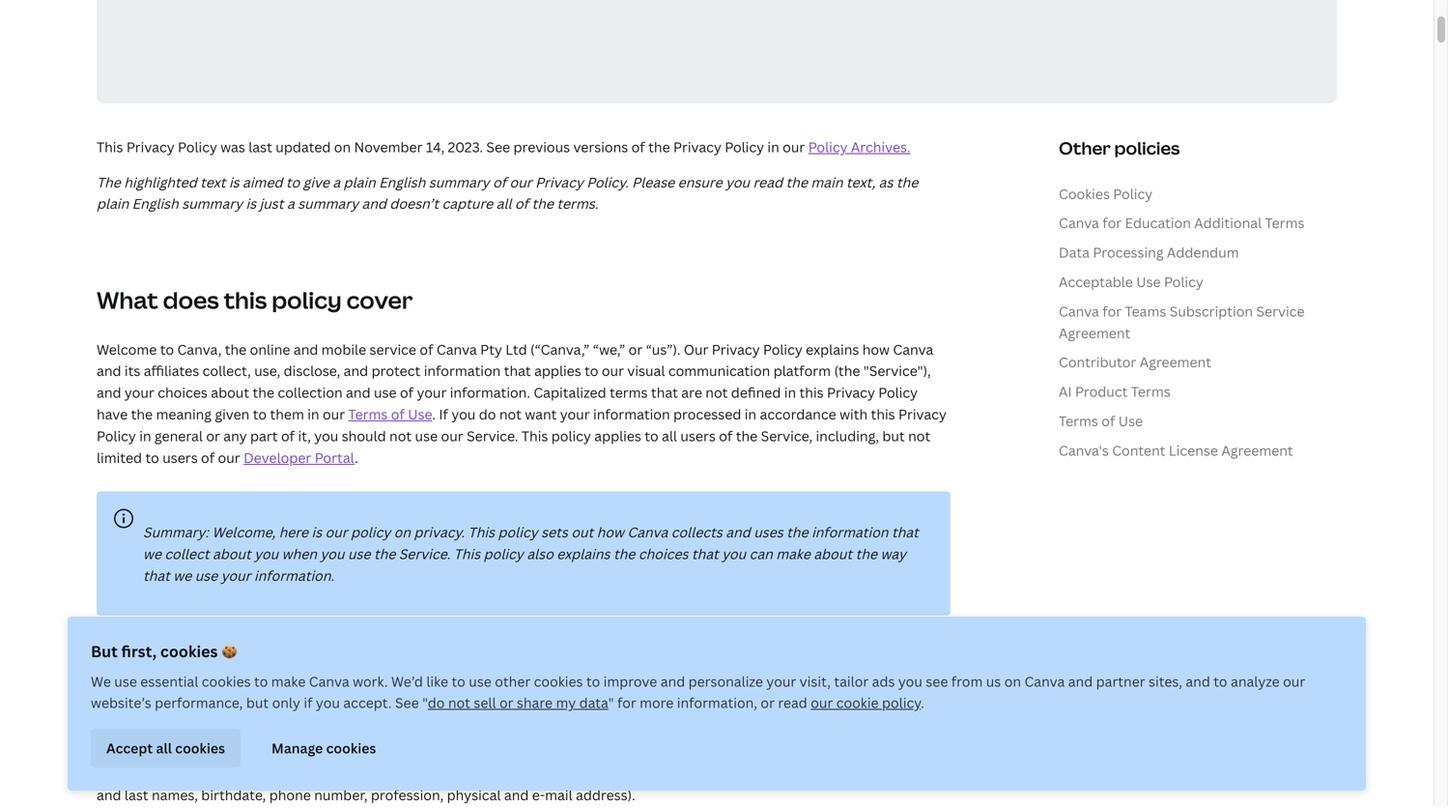 Task type: vqa. For each thing, say whether or not it's contained in the screenshot.
preferences
no



Task type: locate. For each thing, give the bounding box(es) containing it.
your down its
[[125, 383, 154, 402]]

0 horizontal spatial we
[[143, 545, 161, 563]]

service
[[1257, 302, 1305, 320]]

terms of use link
[[348, 405, 432, 423], [1059, 412, 1143, 430]]

1 horizontal spatial .
[[432, 405, 436, 423]]

our
[[783, 138, 805, 156], [510, 173, 532, 191], [602, 362, 624, 380], [323, 405, 345, 423], [441, 427, 464, 445], [218, 448, 240, 467], [325, 523, 348, 541], [1284, 672, 1306, 691], [811, 693, 833, 712]]

canva's content license agreement link
[[1059, 441, 1294, 459]]

on inside we use essential cookies to make canva work. we'd like to use other cookies to improve and personalize your visit, tailor ads you see from us on canva and partner sites, and to analyze our website's performance, but only if you accept. see "
[[1005, 672, 1022, 691]]

about down we'd
[[393, 693, 431, 712]]

0 horizontal spatial explains
[[557, 545, 610, 563]]

1 horizontal spatial us
[[708, 764, 723, 782]]

when down here
[[282, 545, 317, 563]]

on left privacy.
[[394, 523, 411, 541]]

or inside welcome to canva, the online and mobile service of canva pty ltd ("canva," "we," or "us"). our privacy policy explains how canva and its affiliates collect, use, disclose, and protect information that applies to our visual communication platform (the "service"), and your choices about the collection and use of your information. capitalized terms that are not defined in this privacy policy have the meaning given to them in our
[[629, 340, 643, 358]]

. down should
[[355, 448, 358, 467]]

0 vertical spatial collect
[[165, 545, 209, 563]]

1 horizontal spatial applies
[[595, 427, 642, 445]]

privacy down (the
[[827, 383, 875, 402]]

cookies up my
[[534, 672, 583, 691]]

is right text
[[229, 173, 239, 191]]

canva down acceptable
[[1059, 302, 1100, 320]]

summary
[[429, 173, 490, 191], [182, 194, 243, 213], [298, 194, 359, 213]]

collect up work.
[[295, 638, 374, 669]]

privacy up terms.
[[535, 173, 584, 191]]

1 vertical spatial explains
[[557, 545, 610, 563]]

us inside we may ask for certain information when you register for a canva account or correspond with us (such as a username, your first and last names, birthdate, phone number, profession, physical and e-mail address).
[[708, 764, 723, 782]]

1 " from the left
[[422, 693, 428, 712]]

information. inside welcome to canva, the online and mobile service of canva pty ltd ("canva," "we," or "us"). our privacy policy explains how canva and its affiliates collect, use, disclose, and protect information that applies to our visual communication platform (the "service"), and your choices about the collection and use of your information. capitalized terms that are not defined in this privacy policy have the meaning given to them in our
[[450, 383, 531, 402]]

explains up (the
[[806, 340, 860, 358]]

when up number,
[[327, 764, 362, 782]]

terms of use up should
[[348, 405, 432, 423]]

1 horizontal spatial "
[[608, 693, 614, 712]]

0 vertical spatial do
[[479, 405, 496, 423]]

0 vertical spatial as
[[879, 173, 893, 191]]

use up content
[[1119, 412, 1143, 430]]

1 horizontal spatial on
[[394, 523, 411, 541]]

1 vertical spatial us
[[282, 729, 297, 747]]

terms right additional
[[1266, 214, 1305, 232]]

as
[[879, 173, 893, 191], [765, 764, 779, 782]]

cookies inside 'button'
[[175, 739, 225, 757]]

other policies
[[1059, 136, 1180, 160]]

information
[[116, 638, 254, 669], [117, 729, 196, 747]]

of
[[632, 138, 645, 156], [493, 173, 507, 191], [515, 194, 529, 213], [420, 340, 433, 358], [400, 383, 414, 402], [391, 405, 405, 423], [1102, 412, 1116, 430], [281, 427, 295, 445], [719, 427, 733, 445], [201, 448, 215, 467], [296, 693, 309, 712]]

1.
[[97, 638, 111, 669]]

correspond
[[597, 764, 673, 782]]

1 horizontal spatial terms of use
[[1059, 412, 1143, 430]]

0 horizontal spatial terms of use
[[348, 405, 432, 423]]

we for but
[[91, 672, 111, 691]]

choices up the meaning
[[158, 383, 208, 402]]

1 vertical spatial on
[[394, 523, 411, 541]]

agreement right the license
[[1222, 441, 1294, 459]]

that up way
[[892, 523, 919, 541]]

"we,"
[[593, 340, 626, 358]]

0 vertical spatial choices
[[158, 383, 208, 402]]

not right should
[[390, 427, 412, 445]]

0 horizontal spatial make
[[271, 672, 306, 691]]

how inside welcome to canva, the online and mobile service of canva pty ltd ("canva," "we," or "us"). our privacy policy explains how canva and its affiliates collect, use, disclose, and protect information that applies to our visual communication platform (the "service"), and your choices about the collection and use of your information. capitalized terms that are not defined in this privacy policy have the meaning given to them in our
[[863, 340, 890, 358]]

collect down summary:
[[165, 545, 209, 563]]

0 horizontal spatial but
[[246, 693, 269, 712]]

1 vertical spatial see
[[395, 693, 419, 712]]

information up ask
[[117, 729, 196, 747]]

0 vertical spatial agreement
[[1059, 324, 1131, 342]]

1 horizontal spatial information.
[[450, 383, 531, 402]]

disclose,
[[284, 362, 340, 380]]

information for we
[[116, 638, 254, 669]]

policy
[[272, 284, 342, 316], [552, 427, 591, 445], [351, 523, 391, 541], [498, 523, 538, 541], [484, 545, 524, 563], [882, 693, 921, 712]]

as inside the 'the highlighted text is aimed to give a plain english summary of our privacy policy. please ensure you read the main text, as the plain english summary is just a summary and doesn't capture all of the terms.'
[[879, 173, 893, 191]]

manage cookies button
[[256, 729, 392, 767]]

cookies
[[160, 641, 218, 662], [202, 672, 251, 691], [534, 672, 583, 691], [175, 739, 225, 757], [326, 739, 376, 757]]

policy inside . if you do not want your information processed in accordance with this privacy policy in general or any part of it, you should not use our service. this policy applies to all users of the service, including, but not limited to users of our
[[552, 427, 591, 445]]

2 vertical spatial is
[[312, 523, 322, 541]]

canva inside summary: welcome, here is our policy on privacy. this policy sets out how canva collects and uses the information that we collect about you when you use the service. this policy also explains the choices that you can make about the way that we use your information.
[[628, 523, 668, 541]]

agreement inside canva for teams subscription service agreement
[[1059, 324, 1131, 342]]

updated
[[276, 138, 331, 156]]

canva left collects
[[628, 523, 668, 541]]

and up disclose,
[[294, 340, 318, 358]]

text,
[[846, 173, 876, 191]]

or up "address)."
[[580, 764, 594, 782]]

your inside . if you do not want your information processed in accordance with this privacy policy in general or any part of it, you should not use our service. this policy applies to all users of the service, including, but not limited to users of our
[[560, 405, 590, 423]]

november
[[354, 138, 423, 156]]

improve
[[604, 672, 657, 691]]

information inside welcome to canva, the online and mobile service of canva pty ltd ("canva," "we," or "us"). our privacy policy explains how canva and its affiliates collect, use, disclose, and protect information that applies to our visual communication platform (the "service"), and your choices about the collection and use of your information. capitalized terms that are not defined in this privacy policy have the meaning given to them in our
[[424, 362, 501, 380]]

🍪
[[222, 641, 237, 662]]

not left want
[[499, 405, 522, 423]]

us left (such
[[708, 764, 723, 782]]

not
[[706, 383, 728, 402], [499, 405, 522, 423], [390, 427, 412, 445], [909, 427, 931, 445], [448, 693, 471, 712]]

make up only
[[271, 672, 306, 691]]

0 horizontal spatial this
[[224, 284, 267, 316]]

0 vertical spatial last
[[249, 138, 272, 156]]

service. inside . if you do not want your information processed in accordance with this privacy policy in general or any part of it, you should not use our service. this policy applies to all users of the service, including, but not limited to users of our
[[467, 427, 518, 445]]

and down may
[[97, 785, 121, 804]]

but inside . if you do not want your information processed in accordance with this privacy policy in general or any part of it, you should not use our service. this policy applies to all users of the service, including, but not limited to users of our
[[883, 427, 905, 445]]

your inside we use essential cookies to make canva work. we'd like to use other cookies to improve and personalize your visit, tailor ads you see from us on canva and partner sites, and to analyze our website's performance, but only if you accept. see "
[[767, 672, 797, 691]]

1 vertical spatial applies
[[595, 427, 642, 445]]

this down platform on the top of the page
[[800, 383, 824, 402]]

with inside we may ask for certain information when you register for a canva account or correspond with us (such as a username, your first and last names, birthdate, phone number, profession, physical and e-mail address).
[[677, 764, 705, 782]]

1 horizontal spatial how
[[863, 340, 890, 358]]

your left first
[[864, 764, 894, 782]]

mail
[[545, 785, 573, 804]]

your
[[125, 383, 154, 402], [417, 383, 447, 402], [560, 405, 590, 423], [221, 566, 251, 585], [767, 672, 797, 691], [864, 764, 894, 782]]

1 vertical spatial information
[[117, 729, 196, 747]]

canva for education additional terms
[[1059, 214, 1305, 232]]

read
[[753, 173, 783, 191], [778, 693, 808, 712]]

1 vertical spatial we
[[97, 693, 117, 712]]

accept
[[106, 739, 153, 757]]

1 vertical spatial when
[[327, 764, 362, 782]]

.
[[432, 405, 436, 423], [355, 448, 358, 467], [921, 693, 925, 712]]

0 horizontal spatial with
[[677, 764, 705, 782]]

sets
[[541, 523, 568, 541]]

you inside the 'the highlighted text is aimed to give a plain english summary of our privacy policy. please ensure you read the main text, as the plain english summary is just a summary and doesn't capture all of the terms.'
[[726, 173, 750, 191]]

use down data processing addendum link
[[1137, 273, 1161, 291]]

information. inside summary: welcome, here is our policy on privacy. this policy sets out how canva collects and uses the information that we collect about you when you use the service. this policy also explains the choices that you can make about the way that we use your information.
[[254, 566, 335, 585]]

as right text,
[[879, 173, 893, 191]]

plain right give
[[344, 173, 376, 191]]

english down highlighted
[[132, 194, 179, 213]]

0 horizontal spatial .
[[355, 448, 358, 467]]

service. inside summary: welcome, here is our policy on privacy. this policy sets out how canva collects and uses the information that we collect about you when you use the service. this policy also explains the choices that you can make about the way that we use your information.
[[399, 545, 451, 563]]

contributor
[[1059, 353, 1137, 371]]

2 horizontal spatial this
[[871, 405, 896, 423]]

and left 'e-'
[[504, 785, 529, 804]]

2 horizontal spatial is
[[312, 523, 322, 541]]

we left may
[[97, 764, 117, 782]]

terms
[[1266, 214, 1305, 232], [1132, 382, 1171, 401], [348, 405, 388, 423], [1059, 412, 1099, 430]]

when
[[282, 545, 317, 563], [327, 764, 362, 782]]

users down general
[[163, 448, 198, 467]]

2 vertical spatial on
[[1005, 672, 1022, 691]]

defined
[[731, 383, 781, 402]]

0 horizontal spatial all
[[156, 739, 172, 757]]

ensure
[[678, 173, 723, 191]]

applies inside . if you do not want your information processed in accordance with this privacy policy in general or any part of it, you should not use our service. this policy applies to all users of the service, including, but not limited to users of our
[[595, 427, 642, 445]]

manage
[[272, 739, 323, 757]]

policies
[[1115, 136, 1180, 160]]

your inside summary: welcome, here is our policy on privacy. this policy sets out how canva collects and uses the information that we collect about you when you use the service. this policy also explains the choices that you can make about the way that we use your information.
[[221, 566, 251, 585]]

data processing addendum link
[[1059, 243, 1240, 262]]

archives.
[[851, 138, 911, 156]]

us right from
[[986, 672, 1001, 691]]

our down "we,"
[[602, 362, 624, 380]]

information down terms
[[593, 405, 670, 423]]

0 horizontal spatial is
[[229, 173, 239, 191]]

we
[[91, 672, 111, 691], [97, 693, 117, 712], [97, 764, 117, 782]]

terms of use
[[348, 405, 432, 423], [1059, 412, 1143, 430]]

" inside we use essential cookies to make canva work. we'd like to use other cookies to improve and personalize your visit, tailor ads you see from us on canva and partner sites, and to analyze our website's performance, but only if you accept. see "
[[422, 693, 428, 712]]

information,
[[677, 693, 758, 712]]

0 horizontal spatial choices
[[158, 383, 208, 402]]

information. down pty
[[450, 383, 531, 402]]

0 horizontal spatial as
[[765, 764, 779, 782]]

0 vertical spatial make
[[776, 545, 811, 563]]

0 vertical spatial information.
[[450, 383, 531, 402]]

1 horizontal spatial all
[[496, 194, 512, 213]]

this inside . if you do not want your information processed in accordance with this privacy policy in general or any part of it, you should not use our service. this policy applies to all users of the service, including, but not limited to users of our
[[871, 405, 896, 423]]

is
[[229, 173, 239, 191], [246, 194, 256, 213], [312, 523, 322, 541]]

1 vertical spatial information.
[[254, 566, 335, 585]]

your up if
[[417, 383, 447, 402]]

your down capitalized
[[560, 405, 590, 423]]

if
[[304, 693, 313, 712]]

with
[[840, 405, 868, 423], [677, 764, 705, 782]]

to right limited
[[145, 448, 159, 467]]

last inside we may ask for certain information when you register for a canva account or correspond with us (such as a username, your first and last names, birthdate, phone number, profession, physical and e-mail address).
[[125, 785, 148, 804]]

on right from
[[1005, 672, 1022, 691]]

read down visit,
[[778, 693, 808, 712]]

1 horizontal spatial agreement
[[1140, 353, 1212, 371]]

2 horizontal spatial .
[[921, 693, 925, 712]]

in left general
[[139, 427, 151, 445]]

explains inside summary: welcome, here is our policy on privacy. this policy sets out how canva collects and uses the information that we collect about you when you use the service. this policy also explains the choices that you can make about the way that we use your information.
[[557, 545, 610, 563]]

0 horizontal spatial how
[[597, 523, 624, 541]]

information. down here
[[254, 566, 335, 585]]

0 vertical spatial but
[[883, 427, 905, 445]]

0 vertical spatial us
[[986, 672, 1001, 691]]

policy up online
[[272, 284, 342, 316]]

choices
[[158, 383, 208, 402], [639, 545, 689, 563]]

our right here
[[325, 523, 348, 541]]

0 horizontal spatial us
[[282, 729, 297, 747]]

we'd
[[391, 672, 423, 691]]

our right analyze on the bottom right
[[1284, 672, 1306, 691]]

terms up should
[[348, 405, 388, 423]]

see inside we use essential cookies to make canva work. we'd like to use other cookies to improve and personalize your visit, tailor ads you see from us on canva and partner sites, and to analyze our website's performance, but only if you accept. see "
[[395, 693, 419, 712]]

this
[[97, 138, 123, 156], [522, 427, 548, 445], [468, 523, 495, 541], [454, 545, 481, 563]]

2 vertical spatial we
[[97, 764, 117, 782]]

policy inside . if you do not want your information processed in accordance with this privacy policy in general or any part of it, you should not use our service. this policy applies to all users of the service, including, but not limited to users of our
[[97, 427, 136, 445]]

but first, cookies 🍪
[[91, 641, 237, 662]]

0 vertical spatial information
[[116, 638, 254, 669]]

applies inside welcome to canva, the online and mobile service of canva pty ltd ("canva," "we," or "us"). our privacy policy explains how canva and its affiliates collect, use, disclose, and protect information that applies to our visual communication platform (the "service"), and your choices about the collection and use of your information. capitalized terms that are not defined in this privacy policy have the meaning given to them in our
[[534, 362, 582, 380]]

1 vertical spatial we
[[173, 566, 192, 585]]

information inside we may ask for certain information when you register for a canva account or correspond with us (such as a username, your first and last names, birthdate, phone number, profession, physical and e-mail address).
[[247, 764, 324, 782]]

types
[[256, 693, 292, 712]]

can
[[750, 545, 773, 563]]

first,
[[121, 641, 157, 662]]

1 horizontal spatial terms of use link
[[1059, 412, 1143, 430]]

all right capture
[[496, 194, 512, 213]]

ai product terms link
[[1059, 382, 1171, 401]]

0 horizontal spatial see
[[395, 693, 419, 712]]

1 horizontal spatial we
[[173, 566, 192, 585]]

information up phone at the bottom
[[247, 764, 324, 782]]

applies down ("canva," at top left
[[534, 362, 582, 380]]

. if you do not want your information processed in accordance with this privacy policy in general or any part of it, you should not use our service. this policy applies to all users of the service, including, but not limited to users of our
[[97, 405, 947, 467]]

agreement down canva for teams subscription service agreement
[[1140, 353, 1212, 371]]

service.
[[467, 427, 518, 445], [399, 545, 451, 563]]

canva
[[1059, 214, 1100, 232], [1059, 302, 1100, 320], [437, 340, 477, 358], [893, 340, 934, 358], [628, 523, 668, 541], [309, 672, 350, 691], [1025, 672, 1065, 691], [480, 764, 520, 782]]

terms.
[[557, 194, 599, 213]]

or left any
[[206, 427, 220, 445]]

0 vertical spatial how
[[863, 340, 890, 358]]

0 vertical spatial when
[[282, 545, 317, 563]]

with up including,
[[840, 405, 868, 423]]

2 horizontal spatial on
[[1005, 672, 1022, 691]]

us inside we use essential cookies to make canva work. we'd like to use other cookies to improve and personalize your visit, tailor ads you see from us on canva and partner sites, and to analyze our website's performance, but only if you accept. see "
[[986, 672, 1001, 691]]

use
[[374, 383, 397, 402], [415, 427, 438, 445], [348, 545, 371, 563], [195, 566, 218, 585], [114, 672, 137, 691], [469, 672, 492, 691]]

1 vertical spatial service.
[[399, 545, 451, 563]]

that down ltd
[[504, 362, 531, 380]]

register
[[393, 764, 443, 782]]

1 vertical spatial but
[[246, 693, 269, 712]]

(a)
[[97, 729, 114, 747]]

0 horizontal spatial on
[[334, 138, 351, 156]]

1 horizontal spatial with
[[840, 405, 868, 423]]

what
[[97, 284, 158, 316]]

about inside welcome to canva, the online and mobile service of canva pty ltd ("canva," "we," or "us"). our privacy policy explains how canva and its affiliates collect, use, disclose, and protect information that applies to our visual communication platform (the "service"), and your choices about the collection and use of your information. capitalized terms that are not defined in this privacy policy have the meaning given to them in our
[[211, 383, 249, 402]]

and left its
[[97, 362, 121, 380]]

processing
[[1093, 243, 1164, 262]]

how up "service"),
[[863, 340, 890, 358]]

0 vertical spatial we
[[91, 672, 111, 691]]

is inside summary: welcome, here is our policy on privacy. this policy sets out how canva collects and uses the information that we collect about you when you use the service. this policy also explains the choices that you can make about the way that we use your information.
[[312, 523, 322, 541]]

0 horizontal spatial users
[[163, 448, 198, 467]]

canva left partner
[[1025, 672, 1065, 691]]

0 horizontal spatial applies
[[534, 362, 582, 380]]

1 horizontal spatial english
[[379, 173, 426, 191]]

use left if
[[408, 405, 432, 423]]

we may ask for certain information when you register for a canva account or correspond with us (such as a username, your first and last names, birthdate, phone number, profession, physical and e-mail address).
[[97, 764, 924, 804]]

the
[[97, 173, 121, 191]]

1 horizontal spatial choices
[[639, 545, 689, 563]]

is for here
[[312, 523, 322, 541]]

0 vertical spatial all
[[496, 194, 512, 213]]

1 vertical spatial this
[[800, 383, 824, 402]]

2 vertical spatial agreement
[[1222, 441, 1294, 459]]

last
[[249, 138, 272, 156], [125, 785, 148, 804]]

1 vertical spatial choices
[[639, 545, 689, 563]]

1 horizontal spatial plain
[[344, 173, 376, 191]]

versions
[[574, 138, 628, 156]]

cookies up certain on the bottom of page
[[175, 739, 225, 757]]

cookies up number,
[[326, 739, 376, 757]]

on for policy
[[394, 523, 411, 541]]

on
[[334, 138, 351, 156], [394, 523, 411, 541], [1005, 672, 1022, 691]]

acceptable
[[1059, 273, 1133, 291]]

service. down welcome to canva, the online and mobile service of canva pty ltd ("canva," "we," or "us"). our privacy policy explains how canva and its affiliates collect, use, disclose, and protect information that applies to our visual communication platform (the "service"), and your choices about the collection and use of your information. capitalized terms that are not defined in this privacy policy have the meaning given to them in our
[[467, 427, 518, 445]]

0 horizontal spatial information.
[[254, 566, 335, 585]]

does
[[163, 284, 219, 316]]

1 vertical spatial users
[[163, 448, 198, 467]]

our inside the 'the highlighted text is aimed to give a plain english summary of our privacy policy. please ensure you read the main text, as the plain english summary is just a summary and doesn't capture all of the terms.'
[[510, 173, 532, 191]]

collect
[[165, 545, 209, 563], [295, 638, 374, 669], [120, 693, 165, 712]]

to left analyze on the bottom right
[[1214, 672, 1228, 691]]

make inside summary: welcome, here is our policy on privacy. this policy sets out how canva collects and uses the information that we collect about you when you use the service. this policy also explains the choices that you can make about the way that we use your information.
[[776, 545, 811, 563]]

your down welcome,
[[221, 566, 251, 585]]

" down improve
[[608, 693, 614, 712]]

0 horizontal spatial last
[[125, 785, 148, 804]]

we inside we use essential cookies to make canva work. we'd like to use other cookies to improve and personalize your visit, tailor ads you see from us on canva and partner sites, and to analyze our website's performance, but only if you accept. see "
[[91, 672, 111, 691]]

applies
[[534, 362, 582, 380], [595, 427, 642, 445]]

summary down text
[[182, 194, 243, 213]]

1 horizontal spatial last
[[249, 138, 272, 156]]

0 horizontal spatial "
[[422, 693, 428, 712]]

use for terms of use link to the right
[[1119, 412, 1143, 430]]

0 horizontal spatial english
[[132, 194, 179, 213]]

this right does
[[224, 284, 267, 316]]

information.
[[450, 383, 531, 402], [254, 566, 335, 585]]

that
[[504, 362, 531, 380], [651, 383, 678, 402], [892, 523, 919, 541], [692, 545, 719, 563], [143, 566, 170, 585]]

sell
[[474, 693, 496, 712]]

2 vertical spatial .
[[921, 693, 925, 712]]

we down 1.
[[91, 672, 111, 691]]

explains down out
[[557, 545, 610, 563]]

not inside welcome to canva, the online and mobile service of canva pty ltd ("canva," "we," or "us"). our privacy policy explains how canva and its affiliates collect, use, disclose, and protect information that applies to our visual communication platform (the "service"), and your choices about the collection and use of your information. capitalized terms that are not defined in this privacy policy have the meaning given to them in our
[[706, 383, 728, 402]]

choices inside welcome to canva, the online and mobile service of canva pty ltd ("canva," "we," or "us"). our privacy policy explains how canva and its affiliates collect, use, disclose, and protect information that applies to our visual communication platform (the "service"), and your choices about the collection and use of your information. capitalized terms that are not defined in this privacy policy have the meaning given to them in our
[[158, 383, 208, 402]]

and inside the 'the highlighted text is aimed to give a plain english summary of our privacy policy. please ensure you read the main text, as the plain english summary is just a summary and doesn't capture all of the terms.'
[[362, 194, 387, 213]]

on inside summary: welcome, here is our policy on privacy. this policy sets out how canva collects and uses the information that we collect about you when you use the service. this policy also explains the choices that you can make about the way that we use your information.
[[394, 523, 411, 541]]

with left (such
[[677, 764, 705, 782]]

0 vertical spatial is
[[229, 173, 239, 191]]

please
[[632, 173, 675, 191]]

manage cookies
[[272, 739, 376, 757]]

last right "was"
[[249, 138, 272, 156]]

1 horizontal spatial explains
[[806, 340, 860, 358]]

1 vertical spatial read
[[778, 693, 808, 712]]

on right updated
[[334, 138, 351, 156]]

2 horizontal spatial us
[[986, 672, 1001, 691]]

0 vertical spatial this
[[224, 284, 267, 316]]

service. down privacy.
[[399, 545, 451, 563]]

we
[[143, 545, 161, 563], [173, 566, 192, 585], [258, 638, 290, 669]]

share
[[517, 693, 553, 712]]

do
[[479, 405, 496, 423], [428, 693, 445, 712]]

on for updated
[[334, 138, 351, 156]]

0 horizontal spatial service.
[[399, 545, 451, 563]]

1 horizontal spatial but
[[883, 427, 905, 445]]

1 vertical spatial .
[[355, 448, 358, 467]]

username,
[[793, 764, 861, 782]]

do not sell or share my data link
[[428, 693, 608, 712]]

collect down essential
[[120, 693, 165, 712]]

0 vertical spatial .
[[432, 405, 436, 423]]

0 horizontal spatial when
[[282, 545, 317, 563]]

our inside we use essential cookies to make canva work. we'd like to use other cookies to improve and personalize your visit, tailor ads you see from us on canva and partner sites, and to analyze our website's performance, but only if you accept. see "
[[1284, 672, 1306, 691]]

0 horizontal spatial plain
[[97, 194, 129, 213]]

the
[[649, 138, 670, 156], [786, 173, 808, 191], [897, 173, 919, 191], [532, 194, 554, 213], [225, 340, 247, 358], [253, 383, 275, 402], [131, 405, 153, 423], [736, 427, 758, 445], [787, 523, 809, 541], [374, 545, 396, 563], [614, 545, 635, 563], [856, 545, 878, 563], [168, 693, 190, 712]]

2 horizontal spatial summary
[[429, 173, 490, 191]]



Task type: describe. For each thing, give the bounding box(es) containing it.
policy down ads
[[882, 693, 921, 712]]

choices inside summary: welcome, here is our policy on privacy. this policy sets out how canva collects and uses the information that we collect about you when you use the service. this policy also explains the choices that you can make about the way that we use your information.
[[639, 545, 689, 563]]

in left policy archives. 'link' at right
[[768, 138, 780, 156]]

0 vertical spatial we
[[143, 545, 161, 563]]

ltd
[[506, 340, 527, 358]]

collection
[[278, 383, 343, 402]]

a right give
[[333, 173, 340, 191]]

or down personalize
[[761, 693, 775, 712]]

other
[[1059, 136, 1111, 160]]

have
[[97, 405, 128, 423]]

for right ask
[[175, 764, 194, 782]]

our inside summary: welcome, here is our policy on privacy. this policy sets out how canva collects and uses the information that we collect about you when you use the service. this policy also explains the choices that you can make about the way that we use your information.
[[325, 523, 348, 541]]

teams
[[1125, 302, 1167, 320]]

terms of use for terms of use link to the right
[[1059, 412, 1143, 430]]

this inside . if you do not want your information processed in accordance with this privacy policy in general or any part of it, you should not use our service. this policy applies to all users of the service, including, but not limited to users of our
[[522, 427, 548, 445]]

see
[[926, 672, 948, 691]]

you inside we may ask for certain information when you register for a canva account or correspond with us (such as a username, your first and last names, birthdate, phone number, profession, physical and e-mail address).
[[366, 764, 390, 782]]

0 horizontal spatial summary
[[182, 194, 243, 213]]

not left sell on the left
[[448, 693, 471, 712]]

canva inside we may ask for certain information when you register for a canva account or correspond with us (such as a username, your first and last names, birthdate, phone number, profession, physical and e-mail address).
[[480, 764, 520, 782]]

(a) information you provide us directly
[[97, 729, 351, 747]]

meaning
[[156, 405, 212, 423]]

2 horizontal spatial agreement
[[1222, 441, 1294, 459]]

for down cookies policy
[[1103, 214, 1122, 232]]

and right sites,
[[1186, 672, 1211, 691]]

previous
[[514, 138, 570, 156]]

or inside . if you do not want your information processed in accordance with this privacy policy in general or any part of it, you should not use our service. this policy applies to all users of the service, including, but not limited to users of our
[[206, 427, 220, 445]]

birthdate,
[[201, 785, 266, 804]]

the inside . if you do not want your information processed in accordance with this privacy policy in general or any part of it, you should not use our service. this policy applies to all users of the service, including, but not limited to users of our
[[736, 427, 758, 445]]

for up physical
[[446, 764, 466, 782]]

canva up if
[[309, 672, 350, 691]]

analyze
[[1231, 672, 1280, 691]]

my
[[556, 693, 576, 712]]

aimed
[[243, 173, 283, 191]]

a left 'username,'
[[782, 764, 790, 782]]

our down visit,
[[811, 693, 833, 712]]

or inside we may ask for certain information when you register for a canva account or correspond with us (such as a username, your first and last names, birthdate, phone number, profession, physical and e-mail address).
[[580, 764, 594, 782]]

to up 'affiliates'
[[160, 340, 174, 358]]

online
[[250, 340, 290, 358]]

0 horizontal spatial terms of use link
[[348, 405, 432, 423]]

1. information we collect
[[97, 638, 374, 669]]

them
[[270, 405, 304, 423]]

(such
[[726, 764, 761, 782]]

data
[[579, 693, 608, 712]]

doesn't
[[390, 194, 439, 213]]

visit,
[[800, 672, 831, 691]]

or right sell on the left
[[500, 693, 514, 712]]

but inside we use essential cookies to make canva work. we'd like to use other cookies to improve and personalize your visit, tailor ads you see from us on canva and partner sites, and to analyze our website's performance, but only if you accept. see "
[[246, 693, 269, 712]]

personalize
[[689, 672, 763, 691]]

content
[[1113, 441, 1166, 459]]

in down collection
[[308, 405, 319, 423]]

to up types
[[254, 672, 268, 691]]

terms up canva's
[[1059, 412, 1099, 430]]

privacy up ensure in the left of the page
[[674, 138, 722, 156]]

not down "service"),
[[909, 427, 931, 445]]

what does this policy cover
[[97, 284, 413, 316]]

cookies inside button
[[326, 739, 376, 757]]

that down summary:
[[143, 566, 170, 585]]

capture
[[442, 194, 493, 213]]

part
[[250, 427, 278, 445]]

cookies
[[1059, 184, 1110, 203]]

policy left also
[[484, 545, 524, 563]]

privacy inside . if you do not want your information processed in accordance with this privacy policy in general or any part of it, you should not use our service. this policy applies to all users of the service, including, but not limited to users of our
[[899, 405, 947, 423]]

canva for teams subscription service agreement
[[1059, 302, 1305, 342]]

tailor
[[834, 672, 869, 691]]

1 horizontal spatial see
[[486, 138, 510, 156]]

a right just
[[287, 194, 295, 213]]

to up data
[[587, 672, 600, 691]]

about left way
[[814, 545, 853, 563]]

including,
[[816, 427, 879, 445]]

canva for education additional terms link
[[1059, 214, 1305, 232]]

canva up "service"),
[[893, 340, 934, 358]]

policy left privacy.
[[351, 523, 391, 541]]

make inside we use essential cookies to make canva work. we'd like to use other cookies to improve and personalize your visit, tailor ads you see from us on canva and partner sites, and to analyze our website's performance, but only if you accept. see "
[[271, 672, 306, 691]]

policy.
[[587, 173, 629, 191]]

names,
[[152, 785, 198, 804]]

privacy up communication
[[712, 340, 760, 358]]

canva left pty
[[437, 340, 477, 358]]

2 vertical spatial collect
[[120, 693, 165, 712]]

out
[[571, 523, 594, 541]]

this right privacy.
[[468, 523, 495, 541]]

accordance
[[760, 405, 837, 423]]

ai product terms
[[1059, 382, 1171, 401]]

and down mobile
[[344, 362, 368, 380]]

information for you
[[117, 729, 196, 747]]

cookies up following
[[202, 672, 251, 691]]

our down collection
[[323, 405, 345, 423]]

just
[[260, 194, 284, 213]]

more
[[640, 693, 674, 712]]

license
[[1169, 441, 1219, 459]]

terms of use for the leftmost terms of use link
[[348, 405, 432, 423]]

contributor agreement
[[1059, 353, 1212, 371]]

1 vertical spatial plain
[[97, 194, 129, 213]]

to down terms
[[645, 427, 659, 445]]

use for the leftmost terms of use link
[[408, 405, 432, 423]]

policy archives. link
[[809, 138, 911, 156]]

welcome,
[[212, 523, 276, 541]]

but
[[91, 641, 118, 662]]

education
[[1125, 214, 1192, 232]]

addendum
[[1167, 243, 1240, 262]]

in down defined at the right
[[745, 405, 757, 423]]

general
[[155, 427, 203, 445]]

and up have
[[97, 383, 121, 402]]

and left partner
[[1069, 672, 1093, 691]]

number,
[[314, 785, 368, 804]]

information down work.
[[313, 693, 390, 712]]

and up "do not sell or share my data " for more information, or read our cookie policy ."
[[661, 672, 685, 691]]

we inside we may ask for certain information when you register for a canva account or correspond with us (such as a username, your first and last names, birthdate, phone number, profession, physical and e-mail address).
[[97, 764, 117, 782]]

to up part
[[253, 405, 267, 423]]

provide
[[227, 729, 278, 747]]

is for text
[[229, 173, 239, 191]]

mobile
[[322, 340, 366, 358]]

all inside . if you do not want your information processed in accordance with this privacy policy in general or any part of it, you should not use our service. this policy applies to all users of the service, including, but not limited to users of our
[[662, 427, 677, 445]]

to inside the 'the highlighted text is aimed to give a plain english summary of our privacy policy. please ensure you read the main text, as the plain english summary is just a summary and doesn't capture all of the terms.'
[[286, 173, 300, 191]]

0 horizontal spatial do
[[428, 693, 445, 712]]

our left policy archives. 'link' at right
[[783, 138, 805, 156]]

directly
[[300, 729, 351, 747]]

first
[[898, 764, 924, 782]]

canva for teams subscription service agreement link
[[1059, 302, 1305, 342]]

1 vertical spatial english
[[132, 194, 179, 213]]

when inside we may ask for certain information when you register for a canva account or correspond with us (such as a username, your first and last names, birthdate, phone number, profession, physical and e-mail address).
[[327, 764, 362, 782]]

service,
[[761, 427, 813, 445]]

our down any
[[218, 448, 240, 467]]

highlighted
[[124, 173, 197, 191]]

are
[[682, 383, 703, 402]]

as inside we may ask for certain information when you register for a canva account or correspond with us (such as a username, your first and last names, birthdate, phone number, profession, physical and e-mail address).
[[765, 764, 779, 782]]

terms down the contributor agreement
[[1132, 382, 1171, 401]]

a up physical
[[469, 764, 477, 782]]

2 vertical spatial we
[[258, 638, 290, 669]]

canva inside canva for teams subscription service agreement
[[1059, 302, 1100, 320]]

for down improve
[[618, 693, 637, 712]]

do not sell or share my data " for more information, or read our cookie policy .
[[428, 693, 925, 712]]

developer portal link
[[244, 448, 355, 467]]

this privacy policy was last updated on november 14, 2023. see previous versions of the privacy policy in our policy archives.
[[97, 138, 911, 156]]

1 vertical spatial is
[[246, 194, 256, 213]]

about down welcome,
[[213, 545, 251, 563]]

subscription
[[1170, 302, 1254, 320]]

cookies policy link
[[1059, 184, 1153, 203]]

privacy inside the 'the highlighted text is aimed to give a plain english summary of our privacy policy. please ensure you read the main text, as the plain english summary is just a summary and doesn't capture all of the terms.'
[[535, 173, 584, 191]]

canva up data
[[1059, 214, 1100, 232]]

1 horizontal spatial summary
[[298, 194, 359, 213]]

and up should
[[346, 383, 371, 402]]

collect inside summary: welcome, here is our policy on privacy. this policy sets out how canva collects and uses the information that we collect about you when you use the service. this policy also explains the choices that you can make about the way that we use your information.
[[165, 545, 209, 563]]

we use essential cookies to make canva work. we'd like to use other cookies to improve and personalize your visit, tailor ads you see from us on canva and partner sites, and to analyze our website's performance, but only if you accept. see "
[[91, 672, 1306, 712]]

0 vertical spatial users
[[681, 427, 716, 445]]

that left the are
[[651, 383, 678, 402]]

all inside the 'the highlighted text is aimed to give a plain english summary of our privacy policy. please ensure you read the main text, as the plain english summary is just a summary and doesn't capture all of the terms.'
[[496, 194, 512, 213]]

terms
[[610, 383, 648, 402]]

developer portal .
[[244, 448, 358, 467]]

in up accordance at the right of the page
[[785, 383, 796, 402]]

use inside . if you do not want your information processed in accordance with this privacy policy in general or any part of it, you should not use our service. this policy applies to all users of the service, including, but not limited to users of our
[[415, 427, 438, 445]]

should
[[342, 427, 386, 445]]

canva,
[[177, 340, 222, 358]]

service
[[370, 340, 417, 358]]

privacy up highlighted
[[126, 138, 175, 156]]

for inside canva for teams subscription service agreement
[[1103, 302, 1122, 320]]

e-
[[532, 785, 545, 804]]

when inside summary: welcome, here is our policy on privacy. this policy sets out how canva collects and uses the information that we collect about you when you use the service. this policy also explains the choices that you can make about the way that we use your information.
[[282, 545, 317, 563]]

give
[[303, 173, 329, 191]]

do inside . if you do not want your information processed in accordance with this privacy policy in general or any part of it, you should not use our service. this policy applies to all users of the service, including, but not limited to users of our
[[479, 405, 496, 423]]

this inside welcome to canva, the online and mobile service of canva pty ltd ("canva," "we," or "us"). our privacy policy explains how canva and its affiliates collect, use, disclose, and protect information that applies to our visual communication platform (the "service"), and your choices about the collection and use of your information. capitalized terms that are not defined in this privacy policy have the meaning given to them in our
[[800, 383, 824, 402]]

"service"),
[[864, 362, 931, 380]]

communication
[[669, 362, 771, 380]]

2 " from the left
[[608, 693, 614, 712]]

to right like
[[452, 672, 466, 691]]

to down "we,"
[[585, 362, 599, 380]]

performance,
[[155, 693, 243, 712]]

following
[[193, 693, 253, 712]]

given
[[215, 405, 250, 423]]

this down privacy.
[[454, 545, 481, 563]]

data processing addendum
[[1059, 243, 1240, 262]]

we for 1.
[[97, 693, 117, 712]]

information inside . if you do not want your information processed in accordance with this privacy policy in general or any part of it, you should not use our service. this policy applies to all users of the service, including, but not limited to users of our
[[593, 405, 670, 423]]

and inside summary: welcome, here is our policy on privacy. this policy sets out how canva collects and uses the information that we collect about you when you use the service. this policy also explains the choices that you can make about the way that we use your information.
[[726, 523, 751, 541]]

use inside welcome to canva, the online and mobile service of canva pty ltd ("canva," "we," or "us"). our privacy policy explains how canva and its affiliates collect, use, disclose, and protect information that applies to our visual communication platform (the "service"), and your choices about the collection and use of your information. capitalized terms that are not defined in this privacy policy have the meaning given to them in our
[[374, 383, 397, 402]]

all inside accept all cookies 'button'
[[156, 739, 172, 757]]

was
[[221, 138, 245, 156]]

privacy.
[[414, 523, 465, 541]]

with inside . if you do not want your information processed in accordance with this privacy policy in general or any part of it, you should not use our service. this policy applies to all users of the service, including, but not limited to users of our
[[840, 405, 868, 423]]

summary:
[[143, 523, 209, 541]]

our cookie policy link
[[811, 693, 921, 712]]

our down if
[[441, 427, 464, 445]]

how inside summary: welcome, here is our policy on privacy. this policy sets out how canva collects and uses the information that we collect about you when you use the service. this policy also explains the choices that you can make about the way that we use your information.
[[597, 523, 624, 541]]

explains inside welcome to canva, the online and mobile service of canva pty ltd ("canva," "we," or "us"). our privacy policy explains how canva and its affiliates collect, use, disclose, and protect information that applies to our visual communication platform (the "service"), and your choices about the collection and use of your information. capitalized terms that are not defined in this privacy policy have the meaning given to them in our
[[806, 340, 860, 358]]

from
[[952, 672, 983, 691]]

physical
[[447, 785, 501, 804]]

your inside we may ask for certain information when you register for a canva account or correspond with us (such as a username, your first and last names, birthdate, phone number, profession, physical and e-mail address).
[[864, 764, 894, 782]]

(the
[[834, 362, 861, 380]]

1 vertical spatial collect
[[295, 638, 374, 669]]

this up the
[[97, 138, 123, 156]]

like
[[427, 672, 449, 691]]

cookie
[[837, 693, 879, 712]]

read inside the 'the highlighted text is aimed to give a plain english summary of our privacy policy. please ensure you read the main text, as the plain english summary is just a summary and doesn't capture all of the terms.'
[[753, 173, 783, 191]]

cookies up essential
[[160, 641, 218, 662]]

0 vertical spatial english
[[379, 173, 426, 191]]

information inside summary: welcome, here is our policy on privacy. this policy sets out how canva collects and uses the information that we collect about you when you use the service. this policy also explains the choices that you can make about the way that we use your information.
[[812, 523, 889, 541]]

. inside . if you do not want your information processed in accordance with this privacy policy in general or any part of it, you should not use our service. this policy applies to all users of the service, including, but not limited to users of our
[[432, 405, 436, 423]]

1 vertical spatial agreement
[[1140, 353, 1212, 371]]

any
[[224, 427, 247, 445]]

the highlighted text is aimed to give a plain english summary of our privacy policy. please ensure you read the main text, as the plain english summary is just a summary and doesn't capture all of the terms.
[[97, 173, 919, 213]]

that down collects
[[692, 545, 719, 563]]

2023.
[[448, 138, 483, 156]]

also
[[527, 545, 554, 563]]

here
[[279, 523, 308, 541]]

policy up also
[[498, 523, 538, 541]]



